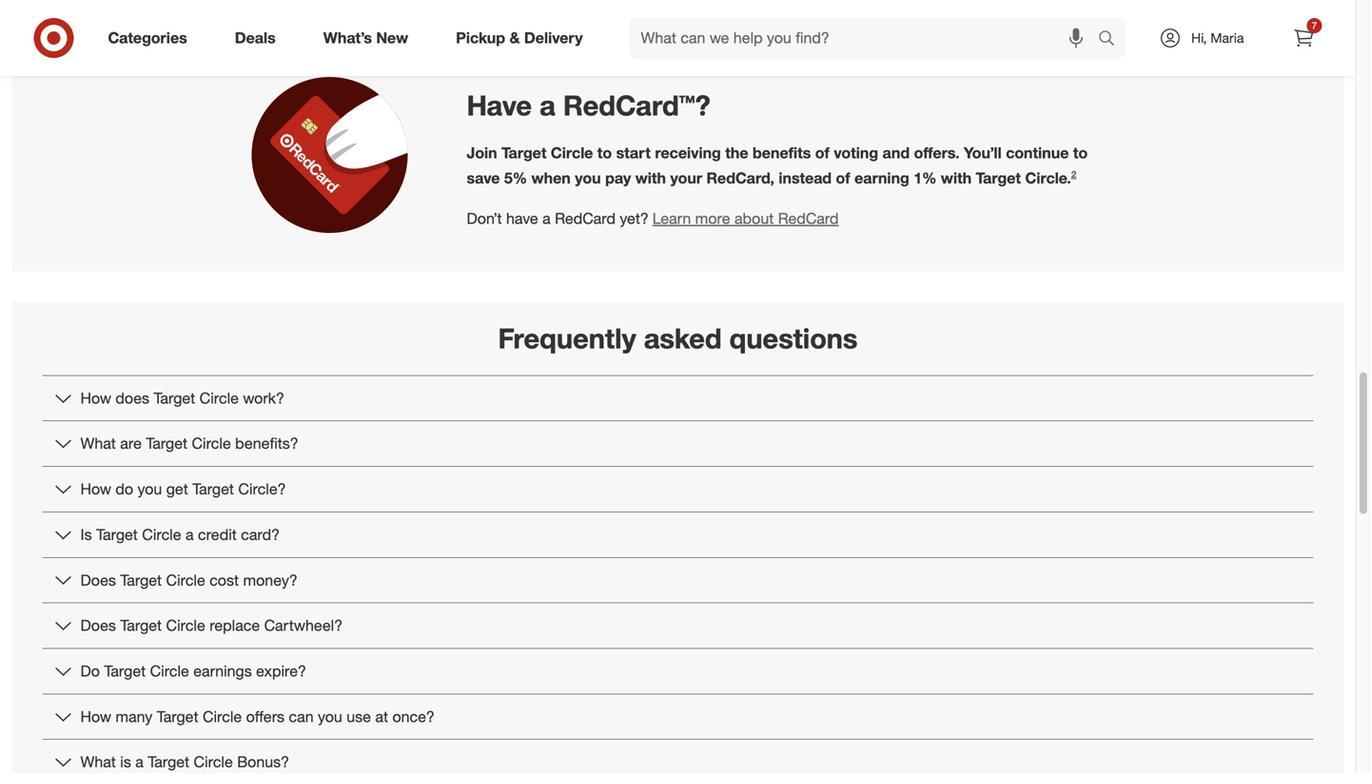 Task type: vqa. For each thing, say whether or not it's contained in the screenshot.
Target inside the Dropdown Button
yes



Task type: describe. For each thing, give the bounding box(es) containing it.
circle.
[[1025, 169, 1071, 187]]

have
[[506, 209, 538, 228]]

what is a target circle bonus?
[[80, 753, 289, 772]]

join target circle to start receiving the benefits of voting and offers. you'll continue to save 5% when you pay with your redcard, instead of earning 1% with target circle.
[[467, 144, 1088, 187]]

deals
[[235, 29, 276, 47]]

do
[[116, 480, 133, 499]]

work?
[[243, 389, 284, 408]]

target right do
[[104, 662, 146, 681]]

does for does target circle replace cartwheel?
[[80, 617, 116, 635]]

a inside dropdown button
[[186, 526, 194, 544]]

what's
[[323, 29, 372, 47]]

target inside "dropdown button"
[[148, 753, 189, 772]]

redcard,
[[707, 169, 775, 187]]

pickup
[[456, 29, 505, 47]]

card?
[[241, 526, 280, 544]]

join
[[467, 144, 497, 162]]

and
[[883, 144, 910, 162]]

1 vertical spatial of
[[836, 169, 850, 187]]

earnings
[[193, 662, 252, 681]]

how for how many target circle offers can you use at once?
[[80, 708, 111, 726]]

benefits
[[753, 144, 811, 162]]

offers
[[246, 708, 285, 726]]

does target circle replace cartwheel? button
[[42, 604, 1314, 648]]

search button
[[1090, 17, 1135, 63]]

don't
[[467, 209, 502, 228]]

yet?
[[620, 209, 649, 228]]

circle inside 'dropdown button'
[[192, 435, 231, 453]]

when
[[531, 169, 571, 187]]

0 horizontal spatial you
[[138, 480, 162, 499]]

offers.
[[914, 144, 960, 162]]

what's new link
[[307, 17, 432, 59]]

how do you get target circle? button
[[42, 467, 1314, 512]]

a inside "dropdown button"
[[135, 753, 144, 772]]

hi, maria
[[1192, 29, 1244, 46]]

circle inside join target circle to start receiving the benefits of voting and offers. you'll continue to save 5% when you pay with your redcard, instead of earning 1% with target circle.
[[551, 144, 593, 162]]

2 to from the left
[[1073, 144, 1088, 162]]

1%
[[914, 169, 937, 187]]

does target circle cost money?
[[80, 571, 298, 590]]

is target circle a credit card?
[[80, 526, 280, 544]]

at
[[375, 708, 388, 726]]

do target circle earnings expire? button
[[42, 649, 1314, 694]]

have a redcard™?
[[467, 89, 711, 123]]

circle?
[[238, 480, 286, 499]]

you inside join target circle to start receiving the benefits of voting and offers. you'll continue to save 5% when you pay with your redcard, instead of earning 1% with target circle.
[[575, 169, 601, 187]]

use
[[347, 708, 371, 726]]

are
[[120, 435, 142, 453]]

get
[[166, 480, 188, 499]]

what for what are target circle benefits?
[[80, 435, 116, 453]]

how many target circle offers can you use at once?
[[80, 708, 435, 726]]

do
[[80, 662, 100, 681]]

circle left cost
[[166, 571, 205, 590]]

2
[[1071, 168, 1077, 180]]

is
[[80, 526, 92, 544]]

hi,
[[1192, 29, 1207, 46]]

cartwheel?
[[264, 617, 343, 635]]

circle left work? on the left bottom of page
[[200, 389, 239, 408]]

have
[[467, 89, 532, 123]]

frequently asked questions
[[498, 322, 858, 355]]

credit
[[198, 526, 237, 544]]

do target circle earnings expire?
[[80, 662, 306, 681]]

what is a target circle bonus? button
[[42, 741, 1314, 774]]

&
[[510, 29, 520, 47]]

asked
[[644, 322, 722, 355]]

2 with from the left
[[941, 169, 972, 187]]

can
[[289, 708, 314, 726]]

what for what is a target circle bonus?
[[80, 753, 116, 772]]

target down does target circle cost money?
[[120, 617, 162, 635]]

about
[[735, 209, 774, 228]]

more
[[695, 209, 730, 228]]

does target circle replace cartwheel?
[[80, 617, 343, 635]]

is
[[120, 753, 131, 772]]

1 redcard from the left
[[555, 209, 616, 228]]

7 link
[[1283, 17, 1325, 59]]

how for how do you get target circle?
[[80, 480, 111, 499]]

circle down does target circle cost money?
[[166, 617, 205, 635]]

replace
[[210, 617, 260, 635]]

voting
[[834, 144, 878, 162]]

new
[[376, 29, 408, 47]]



Task type: locate. For each thing, give the bounding box(es) containing it.
what are target circle benefits?
[[80, 435, 298, 453]]

money?
[[243, 571, 298, 590]]

target down you'll
[[976, 169, 1021, 187]]

1 horizontal spatial redcard
[[778, 209, 839, 228]]

1 vertical spatial what
[[80, 753, 116, 772]]

2 redcard from the left
[[778, 209, 839, 228]]

What can we help you find? suggestions appear below search field
[[630, 17, 1103, 59]]

circle up "when"
[[551, 144, 593, 162]]

continue
[[1006, 144, 1069, 162]]

0 vertical spatial how
[[80, 389, 111, 408]]

circle
[[551, 144, 593, 162], [200, 389, 239, 408], [192, 435, 231, 453], [142, 526, 181, 544], [166, 571, 205, 590], [166, 617, 205, 635], [150, 662, 189, 681], [203, 708, 242, 726], [194, 753, 233, 772]]

frequently
[[498, 322, 636, 355]]

expire?
[[256, 662, 306, 681]]

maria
[[1211, 29, 1244, 46]]

redcard™?
[[563, 89, 711, 123]]

how
[[80, 389, 111, 408], [80, 480, 111, 499], [80, 708, 111, 726]]

circle down get
[[142, 526, 181, 544]]

you
[[575, 169, 601, 187], [138, 480, 162, 499], [318, 708, 342, 726]]

cost
[[210, 571, 239, 590]]

circle up how do you get target circle?
[[192, 435, 231, 453]]

1 horizontal spatial with
[[941, 169, 972, 187]]

what's new
[[323, 29, 408, 47]]

how for how does target circle work?
[[80, 389, 111, 408]]

0 vertical spatial does
[[80, 571, 116, 590]]

what inside what are target circle benefits? 'dropdown button'
[[80, 435, 116, 453]]

you left the use
[[318, 708, 342, 726]]

0 horizontal spatial with
[[635, 169, 666, 187]]

target inside 'dropdown button'
[[146, 435, 188, 453]]

2 what from the top
[[80, 753, 116, 772]]

categories
[[108, 29, 187, 47]]

instead
[[779, 169, 832, 187]]

once?
[[392, 708, 435, 726]]

categories link
[[92, 17, 211, 59]]

what
[[80, 435, 116, 453], [80, 753, 116, 772]]

2 vertical spatial how
[[80, 708, 111, 726]]

does target circle cost money? button
[[42, 558, 1314, 603]]

your
[[670, 169, 702, 187]]

receiving
[[655, 144, 721, 162]]

to up 2 'link'
[[1073, 144, 1088, 162]]

circle left bonus?
[[194, 753, 233, 772]]

0 vertical spatial you
[[575, 169, 601, 187]]

1 vertical spatial how
[[80, 480, 111, 499]]

pickup & delivery
[[456, 29, 583, 47]]

with down the start
[[635, 169, 666, 187]]

benefits?
[[235, 435, 298, 453]]

7
[[1312, 20, 1317, 31]]

1 with from the left
[[635, 169, 666, 187]]

pickup & delivery link
[[440, 17, 607, 59]]

target down is target circle a credit card?
[[120, 571, 162, 590]]

deals link
[[219, 17, 300, 59]]

0 horizontal spatial redcard
[[555, 209, 616, 228]]

target right the is
[[96, 526, 138, 544]]

questions
[[730, 322, 858, 355]]

bonus?
[[237, 753, 289, 772]]

5%
[[504, 169, 527, 187]]

of up instead
[[815, 144, 830, 162]]

2 horizontal spatial you
[[575, 169, 601, 187]]

search
[[1090, 31, 1135, 49]]

1 to from the left
[[597, 144, 612, 162]]

what left are
[[80, 435, 116, 453]]

what left 'is'
[[80, 753, 116, 772]]

you right do
[[138, 480, 162, 499]]

learn
[[653, 209, 691, 228]]

1 horizontal spatial to
[[1073, 144, 1088, 162]]

1 vertical spatial does
[[80, 617, 116, 635]]

you'll
[[964, 144, 1002, 162]]

2 does from the top
[[80, 617, 116, 635]]

1 how from the top
[[80, 389, 111, 408]]

does
[[80, 571, 116, 590], [80, 617, 116, 635]]

target
[[502, 144, 547, 162], [976, 169, 1021, 187], [154, 389, 195, 408], [146, 435, 188, 453], [192, 480, 234, 499], [96, 526, 138, 544], [120, 571, 162, 590], [120, 617, 162, 635], [104, 662, 146, 681], [157, 708, 198, 726], [148, 753, 189, 772]]

is target circle a credit card? button
[[42, 513, 1314, 557]]

many
[[116, 708, 153, 726]]

1 horizontal spatial you
[[318, 708, 342, 726]]

does down the is
[[80, 571, 116, 590]]

circle left offers
[[203, 708, 242, 726]]

how left many
[[80, 708, 111, 726]]

2 vertical spatial you
[[318, 708, 342, 726]]

0 vertical spatial what
[[80, 435, 116, 453]]

how does target circle work? button
[[42, 376, 1314, 421]]

delivery
[[524, 29, 583, 47]]

redcard down instead
[[778, 209, 839, 228]]

0 vertical spatial of
[[815, 144, 830, 162]]

1 horizontal spatial of
[[836, 169, 850, 187]]

0 horizontal spatial of
[[815, 144, 830, 162]]

to up pay
[[597, 144, 612, 162]]

does for does target circle cost money?
[[80, 571, 116, 590]]

target right are
[[146, 435, 188, 453]]

1 vertical spatial you
[[138, 480, 162, 499]]

learn more about redcard link
[[653, 208, 839, 230]]

redcard
[[555, 209, 616, 228], [778, 209, 839, 228]]

target right does
[[154, 389, 195, 408]]

1 does from the top
[[80, 571, 116, 590]]

don't have a redcard yet? learn more about redcard
[[467, 209, 839, 228]]

a
[[540, 89, 556, 123], [542, 209, 551, 228], [186, 526, 194, 544], [135, 753, 144, 772]]

circle left earnings
[[150, 662, 189, 681]]

start
[[616, 144, 651, 162]]

3 how from the top
[[80, 708, 111, 726]]

pay
[[605, 169, 631, 187]]

2 link
[[1071, 168, 1077, 180]]

target right get
[[192, 480, 234, 499]]

redcard left the yet?
[[555, 209, 616, 228]]

to
[[597, 144, 612, 162], [1073, 144, 1088, 162]]

of
[[815, 144, 830, 162], [836, 169, 850, 187]]

with right "1%"
[[941, 169, 972, 187]]

what inside what is a target circle bonus? "dropdown button"
[[80, 753, 116, 772]]

how do you get target circle?
[[80, 480, 286, 499]]

what are target circle benefits? button
[[42, 422, 1314, 466]]

of down voting
[[836, 169, 850, 187]]

2 how from the top
[[80, 480, 111, 499]]

how left do
[[80, 480, 111, 499]]

you left pay
[[575, 169, 601, 187]]

0 horizontal spatial to
[[597, 144, 612, 162]]

how many target circle offers can you use at once? button
[[42, 695, 1314, 740]]

how does target circle work?
[[80, 389, 284, 408]]

does up do
[[80, 617, 116, 635]]

circle inside "dropdown button"
[[194, 753, 233, 772]]

target right many
[[157, 708, 198, 726]]

save
[[467, 169, 500, 187]]

does
[[116, 389, 149, 408]]

target right 'is'
[[148, 753, 189, 772]]

target up 5%
[[502, 144, 547, 162]]

the
[[725, 144, 748, 162]]

earning
[[855, 169, 910, 187]]

1 what from the top
[[80, 435, 116, 453]]

how left does
[[80, 389, 111, 408]]

with
[[635, 169, 666, 187], [941, 169, 972, 187]]



